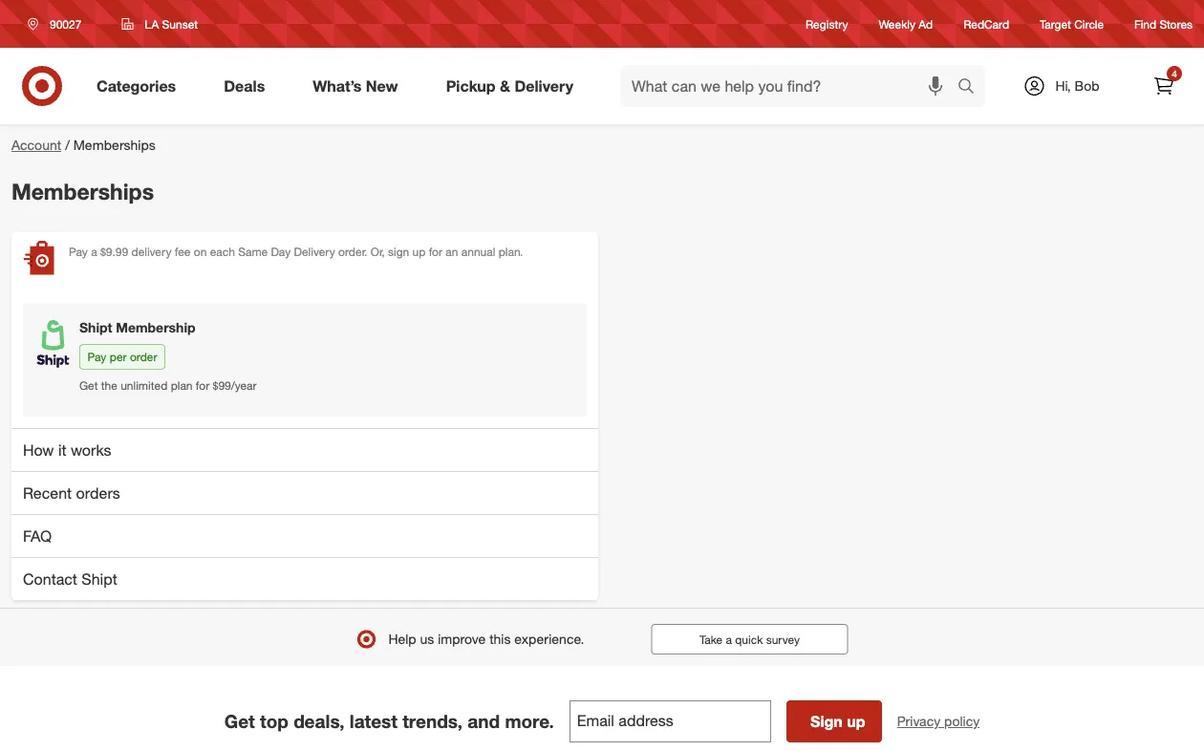 Task type: vqa. For each thing, say whether or not it's contained in the screenshot.
annual
yes



Task type: locate. For each thing, give the bounding box(es) containing it.
weekly
[[879, 17, 916, 31]]

a right take
[[726, 632, 732, 647]]

privacy
[[897, 713, 941, 730]]

this
[[490, 631, 511, 647]]

&
[[500, 77, 510, 95]]

for left an
[[429, 244, 443, 259]]

delivery right the &
[[515, 77, 574, 95]]

a inside button
[[726, 632, 732, 647]]

pay left $9.99
[[69, 244, 88, 259]]

delivery
[[515, 77, 574, 95], [294, 244, 335, 259]]

la sunset button
[[109, 7, 210, 41]]

how it works button
[[11, 428, 598, 471]]

1 vertical spatial shipt
[[82, 570, 117, 588]]

sunset
[[162, 17, 198, 31]]

get for get the unlimited plan for $99/year
[[79, 378, 98, 393]]

policy
[[944, 713, 980, 730]]

for
[[429, 244, 443, 259], [196, 378, 209, 393]]

pay left per
[[87, 350, 106, 364]]

1 vertical spatial for
[[196, 378, 209, 393]]

deals link
[[208, 65, 289, 107]]

a left $9.99
[[91, 244, 97, 259]]

search button
[[949, 65, 995, 111]]

delivery right day
[[294, 244, 335, 259]]

shipt right contact
[[82, 570, 117, 588]]

1 horizontal spatial a
[[726, 632, 732, 647]]

0 vertical spatial a
[[91, 244, 97, 259]]

1 vertical spatial delivery
[[294, 244, 335, 259]]

memberships down account / memberships
[[11, 178, 154, 205]]

plan.
[[499, 244, 523, 259]]

0 vertical spatial pay
[[69, 244, 88, 259]]

recent
[[23, 484, 72, 502]]

for right plan
[[196, 378, 209, 393]]

registry
[[806, 17, 848, 31]]

deals,
[[294, 710, 345, 732]]

0 horizontal spatial a
[[91, 244, 97, 259]]

0 horizontal spatial get
[[79, 378, 98, 393]]

shipt
[[79, 319, 112, 336], [82, 570, 117, 588]]

plan
[[171, 378, 193, 393]]

0 horizontal spatial for
[[196, 378, 209, 393]]

up right the sign
[[847, 712, 866, 731]]

1 horizontal spatial get
[[224, 710, 255, 732]]

0 vertical spatial get
[[79, 378, 98, 393]]

hi, bob
[[1056, 77, 1100, 94]]

contact shipt
[[23, 570, 117, 588]]

and
[[468, 710, 500, 732]]

0 vertical spatial delivery
[[515, 77, 574, 95]]

1 horizontal spatial up
[[847, 712, 866, 731]]

memberships right /
[[73, 137, 156, 153]]

$9.99
[[100, 244, 128, 259]]

help us improve this experience.
[[389, 631, 584, 647]]

get left the
[[79, 378, 98, 393]]

works
[[71, 441, 111, 459]]

us
[[420, 631, 434, 647]]

hi,
[[1056, 77, 1071, 94]]

get left top
[[224, 710, 255, 732]]

0 horizontal spatial delivery
[[294, 244, 335, 259]]

4
[[1172, 67, 1177, 79]]

take a quick survey
[[700, 632, 800, 647]]

0 vertical spatial for
[[429, 244, 443, 259]]

1 vertical spatial up
[[847, 712, 866, 731]]

up right sign
[[412, 244, 426, 259]]

0 horizontal spatial up
[[412, 244, 426, 259]]

pay
[[69, 244, 88, 259], [87, 350, 106, 364]]

new
[[366, 77, 398, 95]]

latest
[[350, 710, 398, 732]]

help
[[389, 631, 416, 647]]

get the unlimited plan for $99/year
[[79, 378, 257, 393]]

pickup & delivery
[[446, 77, 574, 95]]

a
[[91, 244, 97, 259], [726, 632, 732, 647]]

per
[[110, 350, 127, 364]]

pay a $9.99 delivery fee on each same day delivery order. or, sign up for an annual plan.
[[69, 244, 523, 259]]

1 vertical spatial a
[[726, 632, 732, 647]]

up
[[412, 244, 426, 259], [847, 712, 866, 731]]

up inside button
[[847, 712, 866, 731]]

top
[[260, 710, 289, 732]]

annual
[[461, 244, 495, 259]]

1 vertical spatial memberships
[[11, 178, 154, 205]]

1 vertical spatial pay
[[87, 350, 106, 364]]

What can we help you find? suggestions appear below search field
[[620, 65, 963, 107]]

stores
[[1160, 17, 1193, 31]]

a for pay
[[91, 244, 97, 259]]

account link
[[11, 137, 61, 153]]

shipt up per
[[79, 319, 112, 336]]

privacy policy link
[[897, 712, 980, 731]]

1 vertical spatial get
[[224, 710, 255, 732]]

day
[[271, 244, 291, 259]]

account / memberships
[[11, 137, 156, 153]]

faq
[[23, 527, 52, 545]]

sign up button
[[786, 701, 882, 743]]

None text field
[[569, 701, 771, 743]]

get for get top deals, latest trends, and more.
[[224, 710, 255, 732]]



Task type: describe. For each thing, give the bounding box(es) containing it.
account
[[11, 137, 61, 153]]

registry link
[[806, 16, 848, 32]]

delivery
[[131, 244, 171, 259]]

1 horizontal spatial for
[[429, 244, 443, 259]]

la sunset
[[145, 17, 198, 31]]

sign up
[[811, 712, 866, 731]]

pickup & delivery link
[[430, 65, 597, 107]]

0 vertical spatial memberships
[[73, 137, 156, 153]]

90027 button
[[15, 7, 102, 41]]

privacy policy
[[897, 713, 980, 730]]

4 link
[[1143, 65, 1185, 107]]

an
[[446, 244, 458, 259]]

order
[[130, 350, 157, 364]]

membership
[[116, 319, 196, 336]]

same
[[238, 244, 268, 259]]

weekly ad link
[[879, 16, 933, 32]]

deals
[[224, 77, 265, 95]]

what's
[[313, 77, 362, 95]]

bob
[[1075, 77, 1100, 94]]

0 vertical spatial shipt
[[79, 319, 112, 336]]

contact shipt link
[[11, 557, 598, 600]]

take a quick survey button
[[651, 624, 848, 655]]

trends,
[[403, 710, 463, 732]]

recent orders link
[[11, 471, 598, 514]]

ad
[[919, 17, 933, 31]]

target circle link
[[1040, 16, 1104, 32]]

1 horizontal spatial delivery
[[515, 77, 574, 95]]

quick
[[735, 632, 763, 647]]

contact
[[23, 570, 77, 588]]

find stores
[[1135, 17, 1193, 31]]

faq link
[[11, 514, 598, 557]]

it
[[58, 441, 66, 459]]

get top deals, latest trends, and more.
[[224, 710, 554, 732]]

redcard link
[[964, 16, 1009, 32]]

target circle
[[1040, 17, 1104, 31]]

the
[[101, 378, 117, 393]]

recent orders
[[23, 484, 120, 502]]

what's new
[[313, 77, 398, 95]]

more.
[[505, 710, 554, 732]]

each
[[210, 244, 235, 259]]

categories
[[97, 77, 176, 95]]

unlimited
[[121, 378, 168, 393]]

improve
[[438, 631, 486, 647]]

what's new link
[[297, 65, 422, 107]]

$99/year
[[213, 378, 257, 393]]

pay for pay a $9.99 delivery fee on each same day delivery order. or, sign up for an annual plan.
[[69, 244, 88, 259]]

orders
[[76, 484, 120, 502]]

order.
[[338, 244, 367, 259]]

pay per order
[[87, 350, 157, 364]]

fee
[[175, 244, 191, 259]]

take
[[700, 632, 723, 647]]

weekly ad
[[879, 17, 933, 31]]

sign
[[388, 244, 409, 259]]

target
[[1040, 17, 1071, 31]]

search
[[949, 78, 995, 97]]

categories link
[[80, 65, 200, 107]]

pickup
[[446, 77, 496, 95]]

la
[[145, 17, 159, 31]]

redcard
[[964, 17, 1009, 31]]

find stores link
[[1135, 16, 1193, 32]]

how
[[23, 441, 54, 459]]

0 vertical spatial up
[[412, 244, 426, 259]]

find
[[1135, 17, 1157, 31]]

on
[[194, 244, 207, 259]]

pay for pay per order
[[87, 350, 106, 364]]

/
[[65, 137, 70, 153]]

sign
[[811, 712, 843, 731]]

experience.
[[515, 631, 584, 647]]

shipt membership
[[79, 319, 196, 336]]

90027
[[50, 17, 82, 31]]

how it works
[[23, 441, 111, 459]]

circle
[[1075, 17, 1104, 31]]

a for take
[[726, 632, 732, 647]]



